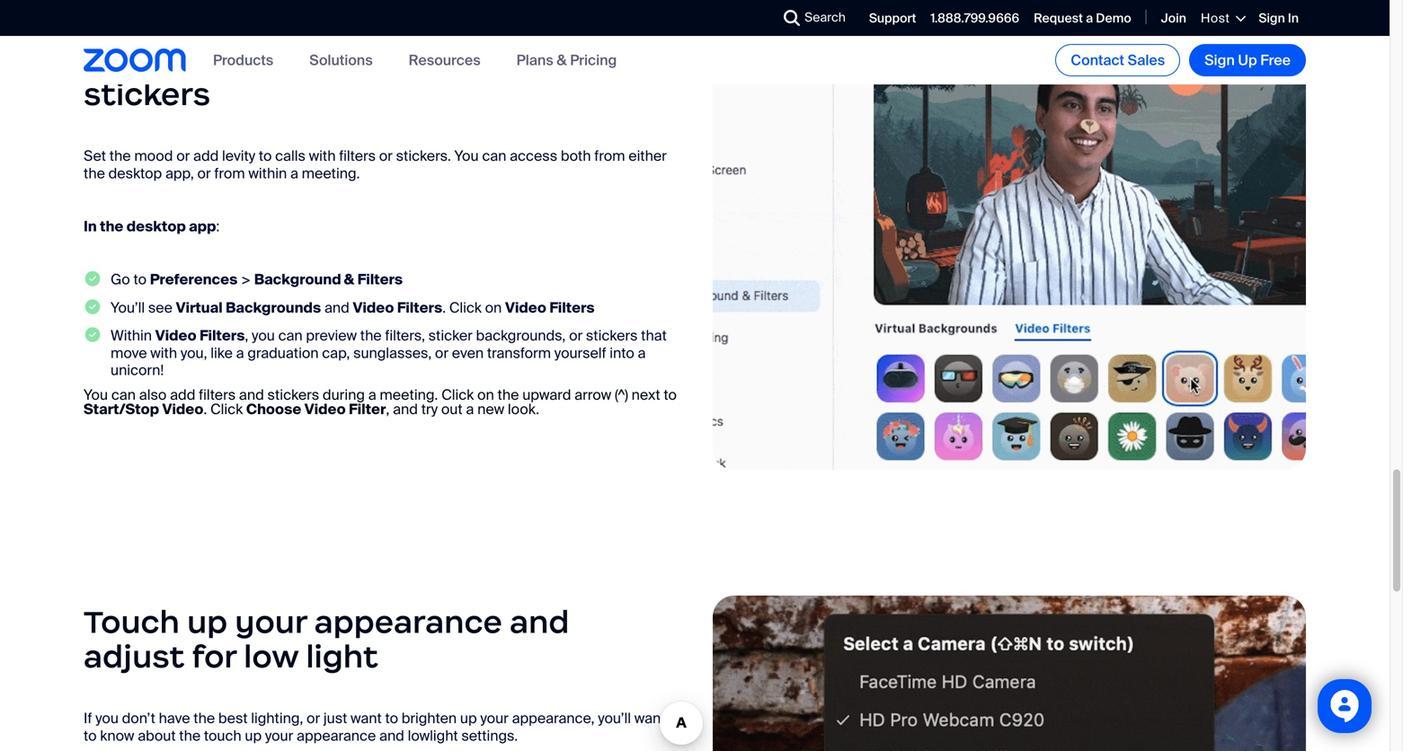 Task type: locate. For each thing, give the bounding box(es) containing it.
stickers inside the you can also add filters and stickers during a meeting. click on the upward arrow (^) next to start/stop video . click choose video filter , and try out a new look.
[[267, 386, 319, 404]]

1 vertical spatial desktop
[[126, 217, 186, 236]]

can
[[482, 147, 506, 165], [278, 326, 303, 345], [111, 386, 136, 404]]

1 vertical spatial on
[[477, 386, 494, 404]]

set
[[84, 147, 106, 165]]

stickers down zoom logo
[[84, 74, 211, 113]]

calls inside set the mood or add levity to calls with filters or stickers. you can access both from either the desktop app, or from within a meeting.
[[275, 147, 305, 165]]

0 vertical spatial you
[[252, 326, 275, 345]]

zoom logo image
[[84, 49, 186, 72]]

the
[[109, 147, 131, 165], [84, 164, 105, 183], [100, 217, 123, 236], [360, 326, 382, 345], [498, 386, 519, 404], [194, 710, 215, 728], [179, 727, 201, 746]]

a
[[1086, 10, 1093, 27], [290, 164, 298, 183], [236, 343, 244, 362], [638, 343, 646, 362], [368, 386, 376, 404], [466, 400, 474, 419]]

resources button
[[409, 51, 481, 70]]

1 vertical spatial in
[[84, 217, 97, 236]]

filters
[[357, 270, 403, 289], [397, 298, 442, 317], [549, 298, 595, 317], [200, 326, 245, 345]]

want
[[351, 710, 382, 728], [634, 710, 666, 728]]

click up sticker
[[449, 298, 482, 317]]

0 vertical spatial sign
[[1259, 10, 1285, 27]]

background
[[254, 270, 341, 289]]

1 vertical spatial appearance
[[297, 727, 376, 746]]

the inside , you can preview the filters, sticker backgrounds, or stickers that move with you, like a graduation cap, sunglasses, or even transform yourself into a unicorn!
[[360, 326, 382, 345]]

, right "like"
[[245, 326, 248, 345]]

in
[[1288, 10, 1299, 27], [84, 217, 97, 236]]

appearance
[[314, 603, 502, 642], [297, 727, 376, 746]]

request a demo link
[[1034, 10, 1131, 27]]

touch up your appearance and adjust for low light
[[84, 603, 569, 676]]

0 vertical spatial filters
[[508, 40, 597, 79]]

to
[[309, 40, 344, 79], [259, 147, 272, 165], [133, 270, 147, 289], [664, 386, 677, 404], [385, 710, 398, 728], [84, 727, 97, 746]]

or right mood on the top left
[[176, 147, 190, 165]]

1 horizontal spatial stickers
[[267, 386, 319, 404]]

1 horizontal spatial want
[[634, 710, 666, 728]]

to right next
[[664, 386, 677, 404]]

can down the 'backgrounds'
[[278, 326, 303, 345]]

0 horizontal spatial up
[[187, 603, 228, 642]]

you right stickers.
[[454, 147, 479, 165]]

1 vertical spatial stickers
[[586, 326, 638, 345]]

1 vertical spatial calls
[[275, 147, 305, 165]]

a right within
[[290, 164, 298, 183]]

on inside the you can also add filters and stickers during a meeting. click on the upward arrow (^) next to start/stop video . click choose video filter , and try out a new look.
[[477, 386, 494, 404]]

2 vertical spatial can
[[111, 386, 136, 404]]

>
[[241, 270, 251, 289]]

1 horizontal spatial you
[[454, 147, 479, 165]]

meeting. right within
[[302, 164, 360, 183]]

0 horizontal spatial with
[[150, 343, 177, 362]]

new
[[477, 400, 504, 419]]

during
[[323, 386, 365, 404]]

, left 'try'
[[386, 400, 389, 419]]

&
[[557, 51, 567, 70], [344, 270, 354, 289]]

resources
[[409, 51, 481, 70]]

2 horizontal spatial stickers
[[586, 326, 638, 345]]

0 horizontal spatial .
[[203, 400, 207, 419]]

1 horizontal spatial ,
[[386, 400, 389, 419]]

1 horizontal spatial with
[[309, 147, 336, 165]]

from
[[594, 147, 625, 165], [214, 164, 245, 183]]

up right brighten
[[460, 710, 477, 728]]

or left just
[[307, 710, 320, 728]]

want right just
[[351, 710, 382, 728]]

0 horizontal spatial meeting.
[[302, 164, 360, 183]]

1 vertical spatial .
[[203, 400, 207, 419]]

sign in
[[1259, 10, 1299, 27]]

on right the out
[[477, 386, 494, 404]]

from left within
[[214, 164, 245, 183]]

add
[[84, 40, 147, 79]]

2 vertical spatial with
[[150, 343, 177, 362]]

appearance inside if you don't have the best lighting, or just want to brighten up your appearance, you'll want to know about the touch up your appearance and lowlight settings.
[[297, 727, 376, 746]]

and inside the touch up your appearance and adjust for low light
[[510, 603, 569, 642]]

you inside if you don't have the best lighting, or just want to brighten up your appearance, you'll want to know about the touch up your appearance and lowlight settings.
[[95, 710, 119, 728]]

0 vertical spatial appearance
[[314, 603, 502, 642]]

even
[[452, 343, 484, 362]]

desktop right set
[[108, 164, 162, 183]]

stickers
[[84, 74, 211, 113], [586, 326, 638, 345], [267, 386, 319, 404]]

0 horizontal spatial calls
[[275, 147, 305, 165]]

video up filters, at left top
[[353, 298, 394, 317]]

1 vertical spatial filters
[[339, 147, 376, 165]]

adjust
[[84, 637, 184, 676]]

a inside set the mood or add levity to calls with filters or stickers. you can access both from either the desktop app, or from within a meeting.
[[290, 164, 298, 183]]

0 horizontal spatial filters
[[199, 386, 236, 404]]

some
[[155, 40, 242, 79]]

0 vertical spatial on
[[485, 298, 502, 317]]

stickers.
[[396, 147, 451, 165]]

if
[[84, 710, 92, 728]]

filters
[[508, 40, 597, 79], [339, 147, 376, 165], [199, 386, 236, 404]]

to right levity
[[259, 147, 272, 165]]

sign up free
[[1259, 10, 1285, 27]]

a right into
[[638, 343, 646, 362]]

& up you'll see virtual backgrounds and video filters . click on video filters
[[344, 270, 354, 289]]

best
[[218, 710, 248, 728]]

app
[[189, 217, 216, 236]]

:
[[216, 217, 220, 236]]

either
[[629, 147, 667, 165]]

0 vertical spatial with
[[430, 40, 500, 79]]

filters inside add some fun to calls with filters and stickers
[[508, 40, 597, 79]]

video down see
[[155, 326, 196, 345]]

add left levity
[[193, 147, 219, 165]]

add inside set the mood or add levity to calls with filters or stickers. you can access both from either the desktop app, or from within a meeting.
[[193, 147, 219, 165]]

like
[[211, 343, 233, 362]]

don't
[[122, 710, 155, 728]]

you right if
[[95, 710, 119, 728]]

1 horizontal spatial filters
[[339, 147, 376, 165]]

0 vertical spatial &
[[557, 51, 567, 70]]

video left "filter"
[[304, 400, 346, 419]]

out
[[441, 400, 463, 419]]

in down set
[[84, 217, 97, 236]]

you
[[454, 147, 479, 165], [84, 386, 108, 404]]

the down you'll see virtual backgrounds and video filters . click on video filters
[[360, 326, 382, 345]]

desktop left app
[[126, 217, 186, 236]]

brighten
[[402, 710, 457, 728]]

0 horizontal spatial from
[[214, 164, 245, 183]]

, inside , you can preview the filters, sticker backgrounds, or stickers that move with you, like a graduation cap, sunglasses, or even transform yourself into a unicorn!
[[245, 326, 248, 345]]

1 vertical spatial sign
[[1205, 51, 1235, 70]]

stickers left "that" at the left of page
[[586, 326, 638, 345]]

click
[[449, 298, 482, 317], [441, 386, 474, 404], [210, 400, 243, 419]]

can down unicorn! at left
[[111, 386, 136, 404]]

meeting. down sunglasses,
[[380, 386, 438, 404]]

mood
[[134, 147, 173, 165]]

sign
[[1259, 10, 1285, 27], [1205, 51, 1235, 70]]

the left upward
[[498, 386, 519, 404]]

0 vertical spatial .
[[442, 298, 446, 317]]

touch
[[204, 727, 241, 746]]

0 vertical spatial in
[[1288, 10, 1299, 27]]

on up backgrounds,
[[485, 298, 502, 317]]

1 horizontal spatial meeting.
[[380, 386, 438, 404]]

0 vertical spatial calls
[[351, 40, 423, 79]]

1 vertical spatial can
[[278, 326, 303, 345]]

1 vertical spatial with
[[309, 147, 336, 165]]

you'll
[[111, 298, 145, 317]]

on
[[485, 298, 502, 317], [477, 386, 494, 404]]

0 vertical spatial stickers
[[84, 74, 211, 113]]

meeting. inside set the mood or add levity to calls with filters or stickers. you can access both from either the desktop app, or from within a meeting.
[[302, 164, 360, 183]]

with right within
[[309, 147, 336, 165]]

2 horizontal spatial with
[[430, 40, 500, 79]]

desktop
[[108, 164, 162, 183], [126, 217, 186, 236]]

join
[[1161, 10, 1186, 27]]

1 horizontal spatial you
[[252, 326, 275, 345]]

up left low on the left bottom of page
[[187, 603, 228, 642]]

from right both
[[594, 147, 625, 165]]

0 vertical spatial you
[[454, 147, 479, 165]]

1 vertical spatial you
[[84, 386, 108, 404]]

light
[[306, 637, 378, 676]]

sign up free
[[1205, 51, 1291, 70]]

the up go
[[100, 217, 123, 236]]

you left also
[[84, 386, 108, 404]]

, you can preview the filters, sticker backgrounds, or stickers that move with you, like a graduation cap, sunglasses, or even transform yourself into a unicorn!
[[111, 326, 667, 380]]

0 vertical spatial desktop
[[108, 164, 162, 183]]

to right fun on the top left of page
[[309, 40, 344, 79]]

unicorn!
[[111, 361, 164, 380]]

try
[[421, 400, 438, 419]]

1 vertical spatial ,
[[386, 400, 389, 419]]

with inside set the mood or add levity to calls with filters or stickers. you can access both from either the desktop app, or from within a meeting.
[[309, 147, 336, 165]]

0 horizontal spatial sign
[[1205, 51, 1235, 70]]

you
[[252, 326, 275, 345], [95, 710, 119, 728]]

want right you'll
[[634, 710, 666, 728]]

0 vertical spatial meeting.
[[302, 164, 360, 183]]

1 horizontal spatial calls
[[351, 40, 423, 79]]

1 horizontal spatial in
[[1288, 10, 1299, 27]]

2 horizontal spatial filters
[[508, 40, 597, 79]]

meeting.
[[302, 164, 360, 183], [380, 386, 438, 404]]

filters down virtual
[[200, 326, 245, 345]]

you for ,
[[252, 326, 275, 345]]

lighting,
[[251, 710, 303, 728]]

stickers down graduation
[[267, 386, 319, 404]]

lowlight
[[408, 727, 458, 746]]

can inside set the mood or add levity to calls with filters or stickers. you can access both from either the desktop app, or from within a meeting.
[[482, 147, 506, 165]]

0 horizontal spatial you
[[84, 386, 108, 404]]

backgrounds
[[226, 298, 321, 317]]

1 vertical spatial &
[[344, 270, 354, 289]]

you inside the you can also add filters and stickers during a meeting. click on the upward arrow (^) next to start/stop video . click choose video filter , and try out a new look.
[[84, 386, 108, 404]]

go
[[111, 270, 130, 289]]

in up free
[[1288, 10, 1299, 27]]

in the desktop app :
[[84, 217, 220, 236]]

1 vertical spatial add
[[170, 386, 195, 404]]

video
[[353, 298, 394, 317], [505, 298, 546, 317], [155, 326, 196, 345], [162, 400, 203, 419], [304, 400, 346, 419]]

or left into
[[569, 326, 583, 345]]

1 want from the left
[[351, 710, 382, 728]]

arrow
[[575, 386, 611, 404]]

filters up the "yourself"
[[549, 298, 595, 317]]

2 want from the left
[[634, 710, 666, 728]]

add
[[193, 147, 219, 165], [170, 386, 195, 404]]

0 vertical spatial ,
[[245, 326, 248, 345]]

you down the 'backgrounds'
[[252, 326, 275, 345]]

,
[[245, 326, 248, 345], [386, 400, 389, 419]]

1 horizontal spatial can
[[278, 326, 303, 345]]

can left "access"
[[482, 147, 506, 165]]

host button
[[1201, 10, 1244, 26]]

. up sticker
[[442, 298, 446, 317]]

and
[[605, 40, 664, 79], [324, 298, 349, 317], [239, 386, 264, 404], [393, 400, 418, 419], [510, 603, 569, 642], [379, 727, 404, 746]]

calls inside add some fun to calls with filters and stickers
[[351, 40, 423, 79]]

. right also
[[203, 400, 207, 419]]

you can also add filters and stickers during a meeting. click on the upward arrow (^) next to start/stop video . click choose video filter , and try out a new look.
[[84, 386, 677, 419]]

add right also
[[170, 386, 195, 404]]

you inside , you can preview the filters, sticker backgrounds, or stickers that move with you, like a graduation cap, sunglasses, or even transform yourself into a unicorn!
[[252, 326, 275, 345]]

0 horizontal spatial ,
[[245, 326, 248, 345]]

0 horizontal spatial you
[[95, 710, 119, 728]]

& right 'plans'
[[557, 51, 567, 70]]

touch
[[84, 603, 180, 642]]

or left stickers.
[[379, 147, 393, 165]]

filters inside set the mood or add levity to calls with filters or stickers. you can access both from either the desktop app, or from within a meeting.
[[339, 147, 376, 165]]

sign left up
[[1205, 51, 1235, 70]]

2 horizontal spatial can
[[482, 147, 506, 165]]

up right touch
[[245, 727, 262, 746]]

sign for sign up free
[[1205, 51, 1235, 70]]

products
[[213, 51, 273, 70]]

up inside the touch up your appearance and adjust for low light
[[187, 603, 228, 642]]

1 horizontal spatial .
[[442, 298, 446, 317]]

2 horizontal spatial up
[[460, 710, 477, 728]]

up
[[1238, 51, 1257, 70]]

0 horizontal spatial stickers
[[84, 74, 211, 113]]

with left 'plans'
[[430, 40, 500, 79]]

0 horizontal spatial want
[[351, 710, 382, 728]]

0 horizontal spatial &
[[344, 270, 354, 289]]

0 vertical spatial add
[[193, 147, 219, 165]]

1 vertical spatial you
[[95, 710, 119, 728]]

0 vertical spatial can
[[482, 147, 506, 165]]

backgrounds,
[[476, 326, 566, 345]]

1 vertical spatial meeting.
[[380, 386, 438, 404]]

2 vertical spatial filters
[[199, 386, 236, 404]]

video down 'you,'
[[162, 400, 203, 419]]

2 vertical spatial stickers
[[267, 386, 319, 404]]

1 horizontal spatial sign
[[1259, 10, 1285, 27]]

your
[[235, 603, 307, 642], [480, 710, 509, 728], [265, 727, 293, 746]]

with left 'you,'
[[150, 343, 177, 362]]

0 horizontal spatial can
[[111, 386, 136, 404]]

you'll
[[598, 710, 631, 728]]

up
[[187, 603, 228, 642], [460, 710, 477, 728], [245, 727, 262, 746]]

1.888.799.9666 link
[[931, 10, 1019, 27]]

0 horizontal spatial in
[[84, 217, 97, 236]]

1 horizontal spatial from
[[594, 147, 625, 165]]



Task type: vqa. For each thing, say whether or not it's contained in the screenshot.
meeting. in "You can also add filters and stickers during a meeting. Click on the upward arrow (^) next to Start/Stop Video . Click Choose Video Filter , and try out a new look."
yes



Task type: describe. For each thing, give the bounding box(es) containing it.
pricing
[[570, 51, 617, 70]]

a left demo
[[1086, 10, 1093, 27]]

within
[[111, 326, 152, 345]]

contact sales link
[[1055, 44, 1180, 76]]

stickers inside add some fun to calls with filters and stickers
[[84, 74, 211, 113]]

your inside the touch up your appearance and adjust for low light
[[235, 603, 307, 642]]

request
[[1034, 10, 1083, 27]]

plans & pricing
[[516, 51, 617, 70]]

support link
[[869, 10, 916, 27]]

set the mood or add levity to calls with filters or stickers. you can access both from either the desktop app, or from within a meeting.
[[84, 147, 667, 183]]

free
[[1260, 51, 1291, 70]]

filters inside the you can also add filters and stickers during a meeting. click on the upward arrow (^) next to start/stop video . click choose video filter , and try out a new look.
[[199, 386, 236, 404]]

plans
[[516, 51, 553, 70]]

start/stop
[[84, 400, 159, 419]]

contact sales
[[1071, 51, 1165, 70]]

to inside the you can also add filters and stickers during a meeting. click on the upward arrow (^) next to start/stop video . click choose video filter , and try out a new look.
[[664, 386, 677, 404]]

levity
[[222, 147, 255, 165]]

just
[[323, 710, 347, 728]]

demo
[[1096, 10, 1131, 27]]

appearance inside the touch up your appearance and adjust for low light
[[314, 603, 502, 642]]

know
[[100, 727, 134, 746]]

contact
[[1071, 51, 1124, 70]]

preview
[[306, 326, 357, 345]]

for
[[192, 637, 236, 676]]

filters up filters, at left top
[[397, 298, 442, 317]]

sticker
[[428, 326, 473, 345]]

plans & pricing link
[[516, 51, 617, 70]]

you'll see virtual backgrounds and video filters . click on video filters
[[111, 298, 595, 317]]

go to preferences > background & filters
[[111, 270, 403, 289]]

add some fun to calls with filters and stickers
[[84, 40, 664, 113]]

a right "like"
[[236, 343, 244, 362]]

the right set
[[109, 147, 131, 165]]

search image
[[784, 10, 800, 26]]

preferences
[[150, 270, 238, 289]]

. inside the you can also add filters and stickers during a meeting. click on the upward arrow (^) next to start/stop video . click choose video filter , and try out a new look.
[[203, 400, 207, 419]]

move
[[111, 343, 147, 362]]

if you don't have the best lighting, or just want to brighten up your appearance, you'll want to know about the touch up your appearance and lowlight settings.
[[84, 710, 666, 746]]

join link
[[1161, 10, 1186, 27]]

sign for sign in
[[1259, 10, 1285, 27]]

to inside add some fun to calls with filters and stickers
[[309, 40, 344, 79]]

about
[[138, 727, 176, 746]]

search image
[[784, 10, 800, 26]]

the left touch
[[179, 727, 201, 746]]

upward
[[522, 386, 571, 404]]

or right app,
[[197, 164, 211, 183]]

stickers inside , you can preview the filters, sticker backgrounds, or stickers that move with you, like a graduation cap, sunglasses, or even transform yourself into a unicorn!
[[586, 326, 638, 345]]

look.
[[508, 400, 539, 419]]

with inside add some fun to calls with filters and stickers
[[430, 40, 500, 79]]

products button
[[213, 51, 273, 70]]

virtual
[[176, 298, 223, 317]]

sales
[[1128, 51, 1165, 70]]

a right during
[[368, 386, 376, 404]]

desktop inside set the mood or add levity to calls with filters or stickers. you can access both from either the desktop app, or from within a meeting.
[[108, 164, 162, 183]]

solutions
[[309, 51, 373, 70]]

filters,
[[385, 326, 425, 345]]

filters up you'll see virtual backgrounds and video filters . click on video filters
[[357, 270, 403, 289]]

low
[[244, 637, 299, 676]]

1 horizontal spatial &
[[557, 51, 567, 70]]

can inside the you can also add filters and stickers during a meeting. click on the upward arrow (^) next to start/stop video . click choose video filter , and try out a new look.
[[111, 386, 136, 404]]

support
[[869, 10, 916, 27]]

the left best
[[194, 710, 215, 728]]

to left know on the left of page
[[84, 727, 97, 746]]

, inside the you can also add filters and stickers during a meeting. click on the upward arrow (^) next to start/stop video . click choose video filter , and try out a new look.
[[386, 400, 389, 419]]

appearance,
[[512, 710, 595, 728]]

with inside , you can preview the filters, sticker backgrounds, or stickers that move with you, like a graduation cap, sunglasses, or even transform yourself into a unicorn!
[[150, 343, 177, 362]]

both
[[561, 147, 591, 165]]

to right go
[[133, 270, 147, 289]]

within video filters
[[111, 326, 245, 345]]

choose
[[246, 400, 301, 419]]

the left mood on the top left
[[84, 164, 105, 183]]

a right the out
[[466, 400, 474, 419]]

into
[[610, 343, 634, 362]]

see
[[148, 298, 172, 317]]

gif image
[[713, 25, 1306, 470]]

meeting. inside the you can also add filters and stickers during a meeting. click on the upward arrow (^) next to start/stop video . click choose video filter , and try out a new look.
[[380, 386, 438, 404]]

yourself
[[554, 343, 606, 362]]

click right 'try'
[[441, 386, 474, 404]]

click left choose
[[210, 400, 243, 419]]

app,
[[165, 164, 194, 183]]

also
[[139, 386, 167, 404]]

add inside the you can also add filters and stickers during a meeting. click on the upward arrow (^) next to start/stop video . click choose video filter , and try out a new look.
[[170, 386, 195, 404]]

to inside set the mood or add levity to calls with filters or stickers. you can access both from either the desktop app, or from within a meeting.
[[259, 147, 272, 165]]

or inside if you don't have the best lighting, or just want to brighten up your appearance, you'll want to know about the touch up your appearance and lowlight settings.
[[307, 710, 320, 728]]

(^)
[[615, 386, 628, 404]]

request a demo
[[1034, 10, 1131, 27]]

have
[[159, 710, 190, 728]]

or left the even
[[435, 343, 449, 362]]

access
[[510, 147, 557, 165]]

video up backgrounds,
[[505, 298, 546, 317]]

sign up free link
[[1189, 44, 1306, 76]]

can inside , you can preview the filters, sticker backgrounds, or stickers that move with you, like a graduation cap, sunglasses, or even transform yourself into a unicorn!
[[278, 326, 303, 345]]

next
[[632, 386, 660, 404]]

cap,
[[322, 343, 350, 362]]

to left brighten
[[385, 710, 398, 728]]

host
[[1201, 10, 1230, 26]]

and inside add some fun to calls with filters and stickers
[[605, 40, 664, 79]]

1 horizontal spatial up
[[245, 727, 262, 746]]

1.888.799.9666
[[931, 10, 1019, 27]]

the inside the you can also add filters and stickers during a meeting. click on the upward arrow (^) next to start/stop video . click choose video filter , and try out a new look.
[[498, 386, 519, 404]]

you inside set the mood or add levity to calls with filters or stickers. you can access both from either the desktop app, or from within a meeting.
[[454, 147, 479, 165]]

that
[[641, 326, 667, 345]]

you for if
[[95, 710, 119, 728]]

filter
[[349, 400, 386, 419]]

and inside if you don't have the best lighting, or just want to brighten up your appearance, you'll want to know about the touch up your appearance and lowlight settings.
[[379, 727, 404, 746]]

graduation
[[247, 343, 319, 362]]

settings.
[[461, 727, 518, 746]]

within
[[248, 164, 287, 183]]

transform
[[487, 343, 551, 362]]

fun
[[249, 40, 302, 79]]

search
[[805, 9, 846, 26]]

sign in link
[[1259, 10, 1299, 27]]

sunglasses,
[[353, 343, 432, 362]]



